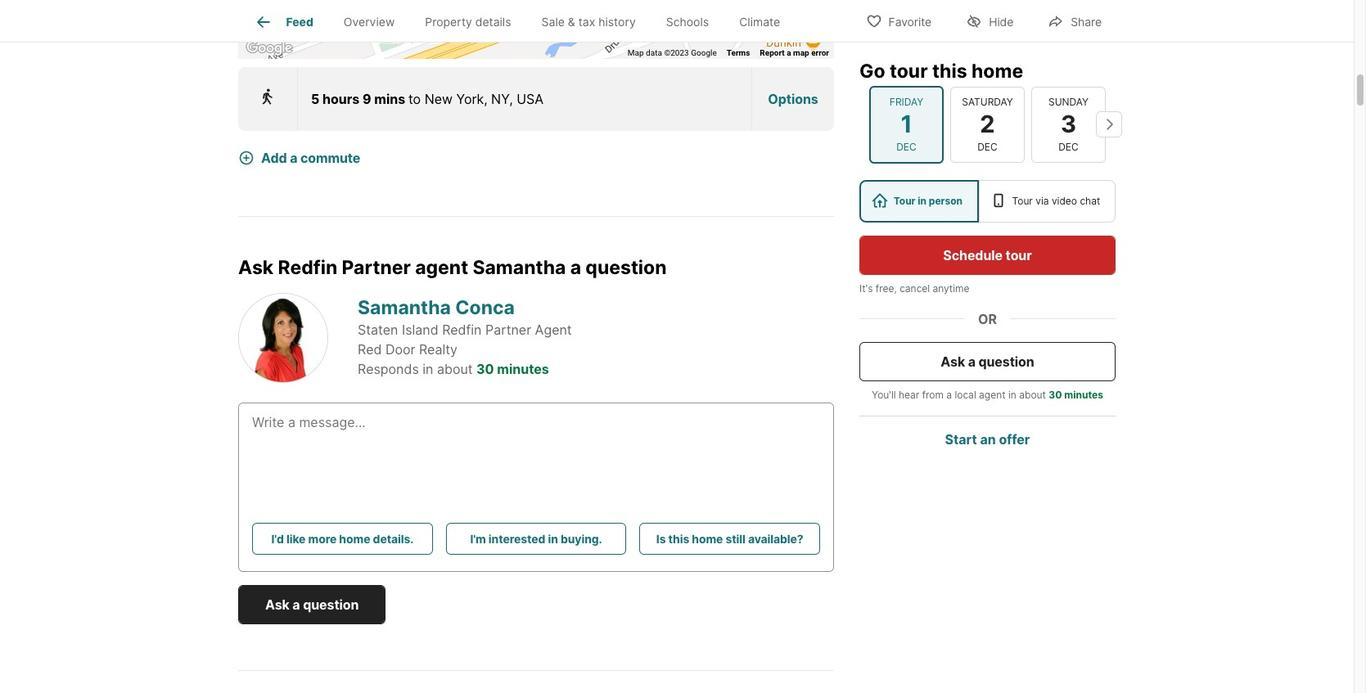 Task type: vqa. For each thing, say whether or not it's contained in the screenshot.
showing
no



Task type: locate. For each thing, give the bounding box(es) containing it.
mins
[[375, 91, 406, 107]]

tour via video chat
[[1013, 194, 1101, 206]]

1 vertical spatial 30
[[1049, 388, 1063, 401]]

0 vertical spatial about
[[437, 361, 473, 377]]

in left buying.
[[548, 532, 558, 546]]

i'd like more home details. button
[[252, 523, 433, 555]]

a right the add
[[290, 150, 298, 166]]

sunday
[[1049, 96, 1089, 108]]

start an offer
[[946, 431, 1031, 447]]

in up offer
[[1009, 388, 1017, 401]]

tour inside button
[[1006, 247, 1033, 263]]

tour for schedule
[[1006, 247, 1033, 263]]

redfin inside samantha conca staten island redfin partner agent red door realty responds in about 30 minutes
[[442, 322, 482, 338]]

i'm interested in buying. button
[[446, 523, 627, 555]]

cancel
[[900, 282, 931, 294]]

conca
[[456, 297, 515, 320]]

2 vertical spatial question
[[303, 597, 359, 613]]

still
[[726, 532, 746, 546]]

tour right schedule on the right top of page
[[1006, 247, 1033, 263]]

0 horizontal spatial this
[[669, 532, 690, 546]]

available?
[[749, 532, 804, 546]]

in left person on the right of the page
[[918, 194, 927, 206]]

0 vertical spatial ask
[[238, 256, 274, 279]]

0 vertical spatial 30
[[477, 361, 494, 377]]

dec down 2
[[978, 140, 998, 152]]

1 vertical spatial minutes
[[1065, 388, 1104, 401]]

ask down i'd
[[265, 597, 290, 613]]

this right is at the bottom of page
[[669, 532, 690, 546]]

history
[[599, 15, 636, 29]]

list box containing tour in person
[[860, 179, 1116, 222]]

samantha up conca
[[473, 256, 566, 279]]

None button
[[870, 86, 944, 163], [951, 87, 1025, 162], [1032, 87, 1107, 162], [870, 86, 944, 163], [951, 87, 1025, 162], [1032, 87, 1107, 162]]

tour
[[894, 194, 916, 206], [1013, 194, 1033, 206]]

tour inside 'option'
[[894, 194, 916, 206]]

0 horizontal spatial question
[[303, 597, 359, 613]]

it's free, cancel anytime
[[860, 282, 970, 294]]

tour left person on the right of the page
[[894, 194, 916, 206]]

Write a message... text field
[[252, 412, 821, 471]]

1 vertical spatial tour
[[1006, 247, 1033, 263]]

about
[[437, 361, 473, 377], [1020, 388, 1047, 401]]

you'll hear from a local agent in about 30 minutes
[[872, 388, 1104, 401]]

it's
[[860, 282, 873, 294]]

0 horizontal spatial tour
[[890, 59, 928, 82]]

0 horizontal spatial ask a question button
[[238, 585, 386, 625]]

1 horizontal spatial ask a question
[[941, 353, 1035, 369]]

home right the more
[[339, 532, 371, 546]]

tour left the via
[[1013, 194, 1033, 206]]

agent up samantha conca link on the top left of the page
[[415, 256, 469, 279]]

agent
[[415, 256, 469, 279], [980, 388, 1006, 401]]

about up offer
[[1020, 388, 1047, 401]]

2 dec from the left
[[978, 140, 998, 152]]

staten island redfin partner agentsamantha conca image
[[238, 293, 328, 383]]

start
[[946, 431, 978, 447]]

1 dec from the left
[[897, 140, 917, 152]]

1 vertical spatial redfin
[[442, 322, 482, 338]]

island
[[402, 322, 439, 338]]

1 horizontal spatial agent
[[980, 388, 1006, 401]]

5
[[311, 91, 320, 107]]

ask a question down the more
[[265, 597, 359, 613]]

a right from
[[947, 388, 953, 401]]

0 horizontal spatial home
[[339, 532, 371, 546]]

1 horizontal spatial minutes
[[1065, 388, 1104, 401]]

2 horizontal spatial dec
[[1059, 140, 1079, 152]]

2 tour from the left
[[1013, 194, 1033, 206]]

partner down conca
[[486, 322, 532, 338]]

anytime
[[933, 282, 970, 294]]

ask
[[238, 256, 274, 279], [941, 353, 966, 369], [265, 597, 290, 613]]

ask up local
[[941, 353, 966, 369]]

go tour this home
[[860, 59, 1024, 82]]

google image
[[242, 37, 296, 59]]

agent right local
[[980, 388, 1006, 401]]

climate tab
[[725, 2, 796, 42]]

1 vertical spatial ask a question
[[265, 597, 359, 613]]

hide
[[990, 14, 1014, 28]]

0 horizontal spatial samantha
[[358, 297, 451, 320]]

ask up staten island redfin partner agentsamantha conca image
[[238, 256, 274, 279]]

0 horizontal spatial dec
[[897, 140, 917, 152]]

0 horizontal spatial redfin
[[278, 256, 338, 279]]

samantha up island
[[358, 297, 451, 320]]

0 vertical spatial ask a question
[[941, 353, 1035, 369]]

9
[[363, 91, 372, 107]]

1 tour from the left
[[894, 194, 916, 206]]

home left still
[[692, 532, 724, 546]]

1 vertical spatial about
[[1020, 388, 1047, 401]]

sale & tax history tab
[[527, 2, 651, 42]]

3 dec from the left
[[1059, 140, 1079, 152]]

1 horizontal spatial question
[[586, 256, 667, 279]]

1 vertical spatial samantha
[[358, 297, 451, 320]]

0 horizontal spatial minutes
[[497, 361, 549, 377]]

about inside samantha conca staten island redfin partner agent red door realty responds in about 30 minutes
[[437, 361, 473, 377]]

2 horizontal spatial home
[[972, 59, 1024, 82]]

is
[[657, 532, 666, 546]]

0 vertical spatial question
[[586, 256, 667, 279]]

0 vertical spatial agent
[[415, 256, 469, 279]]

tour up friday
[[890, 59, 928, 82]]

1 vertical spatial this
[[669, 532, 690, 546]]

1 vertical spatial question
[[979, 353, 1035, 369]]

about down realty
[[437, 361, 473, 377]]

2 horizontal spatial question
[[979, 353, 1035, 369]]

data
[[646, 48, 663, 57]]

staten
[[358, 322, 398, 338]]

0 horizontal spatial ask a question
[[265, 597, 359, 613]]

0 vertical spatial minutes
[[497, 361, 549, 377]]

is this home still available?
[[657, 532, 804, 546]]

1 horizontal spatial redfin
[[442, 322, 482, 338]]

dec inside saturday 2 dec
[[978, 140, 998, 152]]

list box
[[860, 179, 1116, 222]]

ask a question for the bottom ask a question button
[[265, 597, 359, 613]]

a
[[787, 48, 792, 57], [290, 150, 298, 166], [571, 256, 582, 279], [969, 353, 976, 369], [947, 388, 953, 401], [293, 597, 300, 613]]

1 horizontal spatial tour
[[1013, 194, 1033, 206]]

0 vertical spatial ask a question button
[[860, 342, 1116, 381]]

1 horizontal spatial partner
[[486, 322, 532, 338]]

realty
[[419, 341, 458, 358]]

home up saturday at the right of page
[[972, 59, 1024, 82]]

in
[[918, 194, 927, 206], [423, 361, 434, 377], [1009, 388, 1017, 401], [548, 532, 558, 546]]

tour inside option
[[1013, 194, 1033, 206]]

1 vertical spatial partner
[[486, 322, 532, 338]]

this up saturday at the right of page
[[933, 59, 968, 82]]

offer
[[1000, 431, 1031, 447]]

chat
[[1081, 194, 1101, 206]]

dec
[[897, 140, 917, 152], [978, 140, 998, 152], [1059, 140, 1079, 152]]

samantha
[[473, 256, 566, 279], [358, 297, 451, 320]]

details
[[476, 15, 512, 29]]

ask a question
[[941, 353, 1035, 369], [265, 597, 359, 613]]

add
[[261, 150, 287, 166]]

schedule tour button
[[860, 235, 1116, 274]]

redfin up staten island redfin partner agentsamantha conca image
[[278, 256, 338, 279]]

error
[[812, 48, 830, 57]]

1 horizontal spatial tour
[[1006, 247, 1033, 263]]

more
[[308, 532, 337, 546]]

tour for tour via video chat
[[1013, 194, 1033, 206]]

1
[[901, 110, 913, 138]]

1 horizontal spatial ask a question button
[[860, 342, 1116, 381]]

schools tab
[[651, 2, 725, 42]]

tax
[[579, 15, 596, 29]]

report
[[760, 48, 785, 57]]

map
[[794, 48, 810, 57]]

dec inside friday 1 dec
[[897, 140, 917, 152]]

1 vertical spatial ask a question button
[[238, 585, 386, 625]]

samantha conca staten island redfin partner agent red door realty responds in about 30 minutes
[[358, 297, 572, 377]]

property details
[[425, 15, 512, 29]]

1 horizontal spatial dec
[[978, 140, 998, 152]]

2 vertical spatial ask
[[265, 597, 290, 613]]

0 vertical spatial this
[[933, 59, 968, 82]]

0 horizontal spatial partner
[[342, 256, 411, 279]]

0 horizontal spatial about
[[437, 361, 473, 377]]

dec down 1
[[897, 140, 917, 152]]

in down realty
[[423, 361, 434, 377]]

redfin
[[278, 256, 338, 279], [442, 322, 482, 338]]

0 vertical spatial tour
[[890, 59, 928, 82]]

tour
[[890, 59, 928, 82], [1006, 247, 1033, 263]]

ask a question button up you'll hear from a local agent in about 30 minutes
[[860, 342, 1116, 381]]

a inside button
[[290, 150, 298, 166]]

ask a question for the top ask a question button
[[941, 353, 1035, 369]]

or
[[979, 310, 998, 327]]

options button
[[753, 69, 835, 128]]

0 horizontal spatial 30
[[477, 361, 494, 377]]

next image
[[1097, 111, 1123, 137]]

redfin up realty
[[442, 322, 482, 338]]

minutes
[[497, 361, 549, 377], [1065, 388, 1104, 401]]

0 horizontal spatial tour
[[894, 194, 916, 206]]

partner
[[342, 256, 411, 279], [486, 322, 532, 338]]

a up agent
[[571, 256, 582, 279]]

hours
[[323, 91, 360, 107]]

1 vertical spatial ask
[[941, 353, 966, 369]]

1 horizontal spatial samantha
[[473, 256, 566, 279]]

dec down 3
[[1059, 140, 1079, 152]]

ask a question button down the more
[[238, 585, 386, 625]]

partner up staten
[[342, 256, 411, 279]]

dec inside sunday 3 dec
[[1059, 140, 1079, 152]]

tour in person option
[[860, 179, 979, 222]]

1 horizontal spatial about
[[1020, 388, 1047, 401]]

tab list
[[238, 0, 809, 42]]

an
[[981, 431, 997, 447]]

red
[[358, 341, 382, 358]]

in inside button
[[548, 532, 558, 546]]

in inside 'option'
[[918, 194, 927, 206]]

0 vertical spatial partner
[[342, 256, 411, 279]]

1 horizontal spatial 30
[[1049, 388, 1063, 401]]

home for more
[[339, 532, 371, 546]]

ask a question up you'll hear from a local agent in about 30 minutes
[[941, 353, 1035, 369]]

this
[[933, 59, 968, 82], [669, 532, 690, 546]]



Task type: describe. For each thing, give the bounding box(es) containing it.
to
[[409, 91, 421, 107]]

agent
[[535, 322, 572, 338]]

1 horizontal spatial home
[[692, 532, 724, 546]]

partner inside samantha conca staten island redfin partner agent red door realty responds in about 30 minutes
[[486, 322, 532, 338]]

map data ©2023 google
[[628, 48, 717, 57]]

5 hours 9 mins to new york, ny, usa
[[311, 91, 544, 107]]

sale & tax history
[[542, 15, 636, 29]]

schools
[[666, 15, 709, 29]]

options
[[769, 91, 819, 107]]

a left map
[[787, 48, 792, 57]]

ask redfin partner agent samantha a question
[[238, 256, 667, 279]]

home for this
[[972, 59, 1024, 82]]

terms link
[[727, 48, 751, 57]]

add a commute
[[261, 150, 361, 166]]

30 inside samantha conca staten island redfin partner agent red door realty responds in about 30 minutes
[[477, 361, 494, 377]]

©2023
[[665, 48, 689, 57]]

property details tab
[[410, 2, 527, 42]]

from
[[923, 388, 944, 401]]

overview tab
[[329, 2, 410, 42]]

0 vertical spatial samantha
[[473, 256, 566, 279]]

1 vertical spatial agent
[[980, 388, 1006, 401]]

&
[[568, 15, 576, 29]]

ask for the bottom ask a question button
[[265, 597, 290, 613]]

report a map error
[[760, 48, 830, 57]]

friday 1 dec
[[890, 96, 924, 152]]

map
[[628, 48, 644, 57]]

terms
[[727, 48, 751, 57]]

via
[[1036, 194, 1050, 206]]

tour for tour in person
[[894, 194, 916, 206]]

property
[[425, 15, 472, 29]]

1 horizontal spatial this
[[933, 59, 968, 82]]

tour in person
[[894, 194, 963, 206]]

overview
[[344, 15, 395, 29]]

map region
[[224, 0, 853, 156]]

sale
[[542, 15, 565, 29]]

local
[[955, 388, 977, 401]]

minutes inside samantha conca staten island redfin partner agent red door realty responds in about 30 minutes
[[497, 361, 549, 377]]

commute
[[301, 150, 361, 166]]

interested
[[489, 532, 546, 546]]

google
[[691, 48, 717, 57]]

0 vertical spatial redfin
[[278, 256, 338, 279]]

i'd like more home details.
[[271, 532, 414, 546]]

report a map error link
[[760, 48, 830, 57]]

a down like
[[293, 597, 300, 613]]

i'm
[[470, 532, 486, 546]]

like
[[287, 532, 306, 546]]

favorite
[[889, 14, 932, 28]]

favorite button
[[852, 4, 946, 37]]

tour for go
[[890, 59, 928, 82]]

climate
[[740, 15, 781, 29]]

new
[[425, 91, 453, 107]]

video
[[1052, 194, 1078, 206]]

this inside button
[[669, 532, 690, 546]]

schedule tour
[[944, 247, 1033, 263]]

schedule
[[944, 247, 1003, 263]]

in inside samantha conca staten island redfin partner agent red door realty responds in about 30 minutes
[[423, 361, 434, 377]]

start an offer link
[[946, 431, 1031, 447]]

hide button
[[953, 4, 1028, 37]]

ny,
[[492, 91, 513, 107]]

ask for the top ask a question button
[[941, 353, 966, 369]]

3
[[1061, 110, 1077, 138]]

i'm interested in buying.
[[470, 532, 602, 546]]

is this home still available? button
[[640, 523, 821, 555]]

responds
[[358, 361, 419, 377]]

friday
[[890, 96, 924, 108]]

samantha conca link
[[358, 297, 515, 320]]

a up local
[[969, 353, 976, 369]]

hear
[[899, 388, 920, 401]]

2
[[981, 110, 996, 138]]

sunday 3 dec
[[1049, 96, 1089, 152]]

dec for 3
[[1059, 140, 1079, 152]]

dec for 1
[[897, 140, 917, 152]]

share button
[[1035, 4, 1116, 37]]

saturday
[[963, 96, 1014, 108]]

tour via video chat option
[[979, 179, 1116, 222]]

tab list containing feed
[[238, 0, 809, 42]]

feed link
[[254, 12, 314, 32]]

add a commute button
[[238, 139, 387, 177]]

usa
[[517, 91, 544, 107]]

door
[[386, 341, 416, 358]]

go
[[860, 59, 886, 82]]

saturday 2 dec
[[963, 96, 1014, 152]]

dec for 2
[[978, 140, 998, 152]]

share
[[1072, 14, 1102, 28]]

i'd
[[271, 532, 284, 546]]

free,
[[876, 282, 897, 294]]

details.
[[373, 532, 414, 546]]

0 horizontal spatial agent
[[415, 256, 469, 279]]

person
[[929, 194, 963, 206]]

york,
[[457, 91, 488, 107]]

you'll
[[872, 388, 897, 401]]

samantha inside samantha conca staten island redfin partner agent red door realty responds in about 30 minutes
[[358, 297, 451, 320]]

buying.
[[561, 532, 602, 546]]



